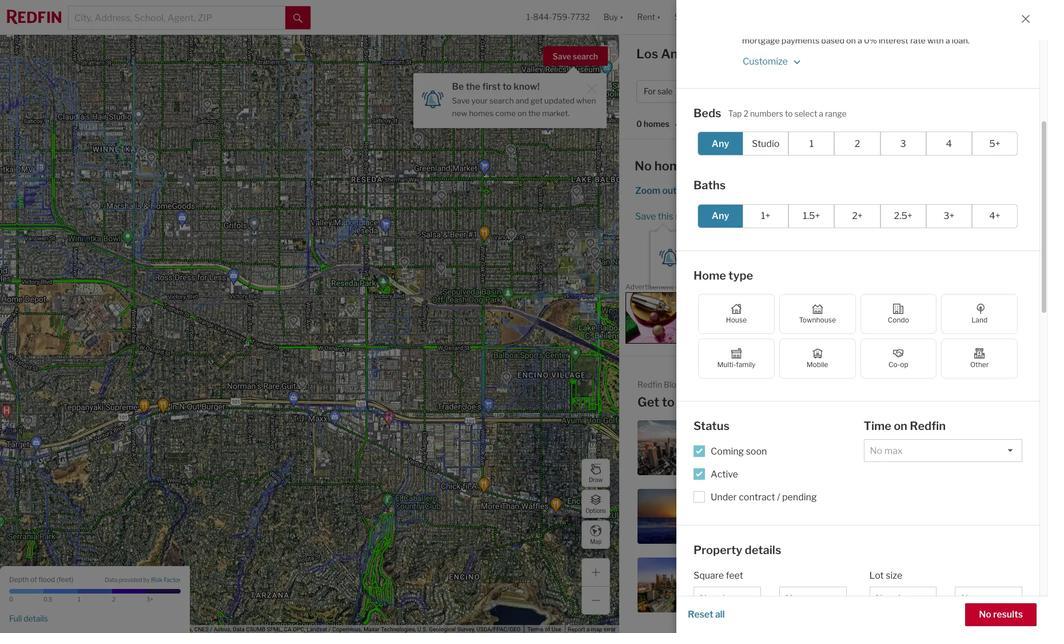 Task type: describe. For each thing, give the bounding box(es) containing it.
1 vertical spatial 1
[[78, 596, 80, 603]]

risk
[[151, 577, 163, 584]]

Multi-family checkbox
[[699, 339, 775, 379]]

report for report a map error
[[569, 627, 585, 633]]

homes inside 0 homes • sort : recommended
[[644, 119, 670, 129]]

to inside 3 playa vista apartments buildings in los angeles, ca to consider for your next rental
[[720, 517, 728, 526]]

0 horizontal spatial 3+
[[146, 596, 153, 603]]

no results button
[[966, 604, 1037, 627]]

tap
[[729, 109, 742, 118]]

terms of use
[[528, 627, 562, 633]]

terms of use link
[[528, 627, 562, 633]]

1 vertical spatial this
[[658, 211, 674, 222]]

map for map
[[590, 538, 602, 545]]

— for lot size
[[943, 594, 950, 604]]

for sale
[[644, 87, 673, 96]]

in inside 5 little tokyo apartment buildings to explore in los angeles, ca
[[988, 581, 994, 589]]

5+ checkbox
[[973, 132, 1018, 156]]

2 vertical spatial 2
[[112, 596, 116, 603]]

beds for beds / baths
[[835, 87, 854, 96]]

sort
[[684, 119, 701, 129]]

pending
[[783, 492, 817, 503]]

map data ©2023 google  imagery ©2023 , airbus, cnes / airbus, data csumb sfml, ca opc, landsat / copernicus, maxar technologies, u.s. geological survey, usda/fpac/geo
[[68, 627, 521, 633]]

cnes
[[194, 627, 209, 633]]

time on redfin
[[864, 419, 946, 433]]

blog
[[664, 380, 681, 390]]

1.5+
[[803, 211, 821, 221]]

google image
[[3, 619, 41, 633]]

first for the right the be the first to know! dialog
[[720, 240, 739, 251]]

1 horizontal spatial get
[[718, 211, 732, 221]]

los inside 5 little tokyo apartment buildings to explore in los angeles, ca
[[995, 581, 1008, 589]]

0 horizontal spatial be the first to know! dialog
[[413, 66, 607, 128]]

recommended button
[[702, 119, 771, 130]]

of for terms of use
[[545, 627, 551, 633]]

coming
[[711, 446, 745, 457]]

1 horizontal spatial for
[[782, 46, 799, 61]]

in inside 13 top apartment buildings in the hollywood neighborhood of los angeles, ca
[[917, 439, 923, 447]]

in right live
[[736, 591, 743, 600]]

to get updated when new homes hit the market.
[[705, 211, 909, 221]]

apartment inside 13 top apartment buildings in the hollywood neighborhood of los angeles, ca
[[941, 428, 980, 437]]

rental inside 7 westlake apartment buildings in los angeles, ca to consider for your next rental
[[917, 527, 939, 536]]

advertisement
[[626, 283, 674, 291]]

angeles, inside discover 14 koreatown apartment buildings in los angeles, ca
[[720, 454, 751, 462]]

0 horizontal spatial baths
[[694, 179, 726, 192]]

3 for 3 playa vista apartments buildings in los angeles, ca to consider for your next rental
[[720, 497, 725, 506]]

2 airbus, from the left
[[214, 627, 232, 633]]

0 for homes
[[637, 119, 642, 129]]

22
[[720, 571, 730, 579]]

save your search and get updated when new homes come on the market. for the right the be the first to know! dialog
[[690, 255, 834, 276]]

under
[[711, 492, 737, 503]]

2 horizontal spatial redfin
[[910, 419, 946, 433]]

in inside 7 westlake apartment buildings in los angeles, ca to consider for your next rental
[[950, 507, 957, 516]]

new for left the be the first to know! dialog
[[452, 109, 468, 118]]

draw
[[589, 476, 603, 483]]

1 vertical spatial new
[[797, 211, 814, 221]]

2+
[[853, 211, 863, 221]]

0 vertical spatial option group
[[698, 132, 1018, 156]]

draw button
[[582, 459, 611, 487]]

payments
[[782, 35, 820, 46]]

to inside 5 little tokyo apartment buildings to explore in los angeles, ca
[[950, 581, 958, 589]]

lot size
[[870, 570, 903, 581]]

Townhouse checkbox
[[780, 294, 856, 334]]

0 % interest rate with a loan.
[[865, 35, 970, 46]]

consider inside 7 westlake apartment buildings in los angeles, ca to consider for your next rental
[[925, 517, 957, 526]]

when for the right the be the first to know! dialog
[[814, 255, 834, 264]]

of inside 13 top apartment buildings in the hollywood neighborhood of los angeles, ca
[[968, 449, 975, 457]]

live
[[720, 591, 735, 600]]

neighborhood
[[917, 449, 967, 457]]

1 horizontal spatial know!
[[752, 240, 778, 251]]

0 vertical spatial angeles
[[871, 250, 906, 261]]

4 checkbox
[[927, 132, 973, 156]]

homes
[[737, 46, 779, 61]]

3 checkbox
[[881, 132, 927, 156]]

1 horizontal spatial your
[[710, 255, 726, 264]]

0 horizontal spatial market.
[[542, 109, 570, 118]]

studio
[[752, 138, 780, 149]]

angeles, inside 3 playa vista apartments buildings in los angeles, ca to consider for your next rental
[[776, 507, 807, 516]]

0 horizontal spatial feet
[[58, 575, 72, 584]]

Mobile checkbox
[[780, 339, 856, 379]]

recommended
[[704, 119, 762, 129]]

landsat
[[307, 627, 327, 633]]

no for no homes in this area
[[635, 158, 652, 173]]

provided
[[119, 577, 142, 584]]

save search button
[[543, 46, 608, 66]]

/ left pending on the right of page
[[778, 492, 781, 503]]

get
[[638, 395, 660, 410]]

zoom
[[636, 185, 661, 196]]

california
[[802, 250, 842, 261]]

co-
[[889, 360, 901, 369]]

data
[[81, 627, 92, 633]]

any for 1+
[[712, 211, 730, 221]]

under contract / pending
[[711, 492, 817, 503]]

% inside % homeowners' insurance rate, and mortgage payments based on a
[[826, 21, 833, 31]]

next inside 7 westlake apartment buildings in los angeles, ca to consider for your next rental
[[988, 517, 1004, 526]]

buildings for 5 little tokyo apartment buildings to explore in los angeles, ca
[[917, 581, 949, 589]]

and for the right the be the first to know! dialog
[[754, 255, 767, 264]]

discover 14 koreatown apartment buildings in los angeles, ca link
[[638, 421, 821, 475]]

los inside 13 top apartment buildings in the hollywood neighborhood of los angeles, ca
[[977, 449, 990, 457]]

report a map error link
[[569, 627, 616, 633]]

california link
[[802, 250, 842, 261]]

numbers
[[751, 109, 784, 118]]

angeles, inside redfin blog get to know los angeles, ca
[[738, 395, 790, 410]]

for inside 7 westlake apartment buildings in los angeles, ca to consider for your next rental
[[958, 517, 969, 526]]

beds for beds
[[694, 106, 722, 120]]

1 horizontal spatial updated
[[734, 211, 769, 221]]

map for map data ©2023 google  imagery ©2023 , airbus, cnes / airbus, data csumb sfml, ca opc, landsat / copernicus, maxar technologies, u.s. geological survey, usda/fpac/geo
[[68, 627, 80, 633]]

filters
[[942, 87, 963, 96]]

house
[[727, 316, 747, 324]]

square
[[694, 570, 724, 581]]

reset all button
[[688, 604, 725, 627]]

4+ radio
[[973, 204, 1018, 228]]

844-
[[534, 12, 552, 22]]

survey,
[[458, 627, 475, 633]]

popular
[[731, 571, 758, 579]]

details for full details
[[24, 614, 48, 624]]

to inside 22 popular los angeles neighborhoods: where to live in los angeles in 2023
[[803, 581, 810, 589]]

first for left the be the first to know! dialog
[[483, 81, 501, 92]]

zoom out button
[[635, 185, 678, 196]]

7
[[917, 497, 921, 506]]

be the first to know! for left the be the first to know! dialog
[[452, 81, 540, 92]]

type inside button
[[784, 87, 801, 96]]

1 vertical spatial home type
[[694, 269, 754, 282]]

ca inside 3 playa vista apartments buildings in los angeles, ca to consider for your next rental
[[808, 507, 819, 516]]

no homes in this area
[[635, 158, 763, 173]]

consider inside 3 playa vista apartments buildings in los angeles, ca to consider for your next rental
[[729, 517, 761, 526]]

rate,
[[928, 21, 945, 31]]

Land checkbox
[[942, 294, 1018, 334]]

redfin for redfin
[[762, 250, 790, 261]]

0 vertical spatial 2
[[744, 109, 749, 118]]

Condo checkbox
[[861, 294, 937, 334]]

more
[[708, 185, 730, 196]]

when for left the be the first to know! dialog
[[577, 96, 596, 105]]

neighborhoods:
[[720, 581, 776, 589]]

for sale button
[[637, 80, 695, 103]]

1 horizontal spatial be the first to know! dialog
[[651, 225, 845, 286]]

0 horizontal spatial your
[[472, 96, 488, 105]]

report ad button
[[1017, 285, 1043, 294]]

•
[[676, 120, 678, 130]]

other
[[971, 360, 989, 369]]

csumb
[[246, 627, 266, 633]]

reset
[[688, 609, 714, 620]]

vista
[[748, 497, 766, 506]]

2 horizontal spatial market.
[[877, 211, 909, 221]]

usda/fpac/geo
[[477, 627, 521, 633]]

flood
[[38, 575, 55, 584]]

loan.
[[952, 35, 970, 46]]

save this search
[[636, 211, 704, 222]]

customize button
[[743, 48, 805, 71]]

0 horizontal spatial data
[[105, 577, 117, 584]]

5
[[917, 571, 922, 579]]

for
[[644, 87, 656, 96]]

in down where
[[789, 591, 795, 600]]

ca inside discover 14 koreatown apartment buildings in los angeles, ca
[[752, 454, 763, 462]]

baths inside button
[[860, 87, 882, 96]]

updated for the right the be the first to know! dialog
[[782, 255, 813, 264]]

by
[[143, 577, 150, 584]]

ca inside 13 top apartment buildings in the hollywood neighborhood of los angeles, ca
[[948, 459, 959, 467]]

buildings for 3 playa vista apartments buildings in los angeles, ca to consider for your next rental
[[720, 507, 753, 516]]

technologies,
[[381, 627, 416, 633]]

geological
[[429, 627, 456, 633]]

0 horizontal spatial type
[[729, 269, 754, 282]]

option group for baths
[[698, 204, 1018, 228]]

0 horizontal spatial home
[[694, 269, 727, 282]]

search inside save search button
[[573, 51, 598, 61]]

1 vertical spatial when
[[771, 211, 795, 221]]

hit
[[848, 211, 859, 221]]

los angeles link
[[854, 250, 906, 261]]

report for report ad
[[1017, 285, 1035, 291]]

3 playa vista apartments buildings in los angeles, ca to consider for your next rental link
[[638, 489, 821, 544]]

3 for 3
[[901, 138, 907, 149]]

(
[[56, 575, 58, 584]]

multi-
[[718, 360, 737, 369]]

redfin link
[[762, 250, 790, 261]]

save inside save search button
[[553, 51, 572, 61]]

0.5
[[43, 596, 52, 603]]

of for depth of flood ( feet )
[[30, 575, 37, 584]]

1 checkbox
[[789, 132, 835, 156]]

tokyo
[[943, 571, 965, 579]]

0 homes • sort : recommended
[[637, 119, 762, 130]]

koreatown
[[763, 433, 801, 442]]

u.s.
[[418, 627, 428, 633]]

map region
[[0, 0, 763, 633]]



Task type: locate. For each thing, give the bounding box(es) containing it.
buildings
[[981, 428, 1013, 437], [760, 444, 793, 452], [720, 507, 753, 516], [917, 507, 949, 516], [917, 581, 949, 589]]

1 ©2023 from the left
[[94, 627, 111, 633]]

0 vertical spatial %
[[826, 21, 833, 31]]

for up tokyo
[[958, 517, 969, 526]]

no for no results
[[980, 609, 992, 620]]

0 horizontal spatial get
[[531, 96, 543, 105]]

data left csumb
[[233, 627, 245, 633]]

0 horizontal spatial save your search and get updated when new homes come on the market.
[[452, 96, 596, 118]]

of left flood
[[30, 575, 37, 584]]

no results
[[980, 609, 1024, 620]]

:
[[701, 119, 702, 129]]

2 vertical spatial and
[[754, 255, 767, 264]]

map left data
[[68, 627, 80, 633]]

1 horizontal spatial airbus,
[[214, 627, 232, 633]]

3 left the 4 checkbox
[[901, 138, 907, 149]]

apartment down discover
[[720, 444, 759, 452]]

time
[[864, 419, 892, 433]]

buildings inside discover 14 koreatown apartment buildings in los angeles, ca
[[760, 444, 793, 452]]

2 next from the left
[[988, 517, 1004, 526]]

your inside 7 westlake apartment buildings in los angeles, ca to consider for your next rental
[[970, 517, 986, 526]]

price button
[[699, 80, 748, 103]]

— down tokyo
[[943, 594, 950, 604]]

1 vertical spatial baths
[[694, 179, 726, 192]]

22 popular los angeles neighborhoods: where to live in los angeles in 2023 link
[[638, 558, 821, 613]]

home up numbers
[[760, 87, 783, 96]]

a down homeowners'
[[858, 35, 863, 46]]

,
[[173, 627, 174, 633]]

2 right 1 checkbox
[[855, 138, 861, 149]]

based
[[822, 35, 845, 46]]

reset all
[[688, 609, 725, 620]]

/ right cnes
[[210, 627, 213, 633]]

home type up 'house' checkbox
[[694, 269, 754, 282]]

3+ left 4+ radio
[[944, 211, 955, 221]]

0 horizontal spatial when
[[577, 96, 596, 105]]

Any radio
[[698, 204, 744, 228]]

0 horizontal spatial your
[[774, 517, 790, 526]]

— down neighborhoods:
[[767, 594, 774, 604]]

rental inside 3 playa vista apartments buildings in los angeles, ca to consider for your next rental
[[720, 527, 743, 536]]

options
[[586, 507, 607, 514]]

0 vertical spatial get
[[531, 96, 543, 105]]

1 rental from the left
[[720, 527, 743, 536]]

mobile
[[807, 360, 829, 369]]

1 horizontal spatial %
[[870, 35, 878, 46]]

error
[[604, 627, 616, 633]]

report left map
[[569, 627, 585, 633]]

0 vertical spatial be the first to know! dialog
[[413, 66, 607, 128]]

0 down homeowners'
[[865, 35, 870, 46]]

1 horizontal spatial market.
[[780, 267, 808, 276]]

1 vertical spatial be the first to know!
[[690, 240, 778, 251]]

any down recommended
[[712, 138, 730, 149]]

2 vertical spatial when
[[814, 255, 834, 264]]

consider down playa
[[729, 517, 761, 526]]

1-844-759-7732
[[527, 12, 590, 22]]

be the first to know! dialog
[[413, 66, 607, 128], [651, 225, 845, 286]]

0 vertical spatial 3
[[901, 138, 907, 149]]

and inside % homeowners' insurance rate, and mortgage payments based on a
[[947, 21, 961, 31]]

your
[[472, 96, 488, 105], [710, 255, 726, 264]]

0 horizontal spatial airbus,
[[175, 627, 193, 633]]

0 vertical spatial beds
[[835, 87, 854, 96]]

0 horizontal spatial new
[[452, 109, 468, 118]]

2 vertical spatial redfin
[[910, 419, 946, 433]]

home type button
[[753, 80, 823, 103]]

5 little tokyo apartment buildings to explore in los angeles, ca
[[917, 571, 1008, 600]]

2 inside 2 checkbox
[[855, 138, 861, 149]]

see
[[691, 185, 706, 196]]

any inside checkbox
[[712, 138, 730, 149]]

1 horizontal spatial map
[[590, 538, 602, 545]]

updated down save search
[[545, 96, 575, 105]]

all
[[716, 609, 725, 620]]

report
[[1017, 285, 1035, 291], [569, 627, 585, 633]]

0 horizontal spatial 2
[[112, 596, 116, 603]]

to inside 7 westlake apartment buildings in los angeles, ca to consider for your next rental
[[917, 517, 924, 526]]

depth
[[9, 575, 29, 584]]

0 vertical spatial market.
[[542, 109, 570, 118]]

when down save search
[[577, 96, 596, 105]]

redfin down 1+ option
[[762, 250, 790, 261]]

1 vertical spatial be
[[690, 240, 702, 251]]

in inside 3 playa vista apartments buildings in los angeles, ca to consider for your next rental
[[754, 507, 760, 516]]

3+ inside 3+ radio
[[944, 211, 955, 221]]

baths
[[860, 87, 882, 96], [694, 179, 726, 192]]

be the first to know! for the right the be the first to know! dialog
[[690, 240, 778, 251]]

homes.
[[732, 185, 763, 196]]

2 ©2023 from the left
[[154, 627, 172, 633]]

option group for home type
[[699, 294, 1018, 379]]

2 horizontal spatial of
[[968, 449, 975, 457]]

1 horizontal spatial new
[[690, 267, 705, 276]]

angeles up where
[[774, 571, 802, 579]]

map down options
[[590, 538, 602, 545]]

this down the any checkbox
[[711, 158, 734, 173]]

0 vertical spatial know!
[[514, 81, 540, 92]]

this down out at the top of page
[[658, 211, 674, 222]]

1 horizontal spatial consider
[[925, 517, 957, 526]]

in right explore
[[988, 581, 994, 589]]

buildings inside 13 top apartment buildings in the hollywood neighborhood of los angeles, ca
[[981, 428, 1013, 437]]

0 vertical spatial details
[[745, 543, 782, 557]]

redfin inside redfin blog get to know los angeles, ca
[[638, 380, 663, 390]]

co-op
[[889, 360, 909, 369]]

1 right 0.5
[[78, 596, 80, 603]]

this
[[711, 158, 734, 173], [658, 211, 674, 222]]

1 vertical spatial report
[[569, 627, 585, 633]]

3+ radio
[[927, 204, 973, 228]]

0 horizontal spatial come
[[496, 109, 516, 118]]

)
[[72, 575, 73, 584]]

report left ad
[[1017, 285, 1035, 291]]

data provided by risk factor
[[105, 577, 181, 584]]

1 horizontal spatial data
[[233, 627, 245, 633]]

next inside 3 playa vista apartments buildings in los angeles, ca to consider for your next rental
[[791, 517, 808, 526]]

Other checkbox
[[942, 339, 1018, 379]]

property details
[[694, 543, 782, 557]]

to inside redfin blog get to know los angeles, ca
[[662, 395, 675, 410]]

1 horizontal spatial feet
[[726, 570, 744, 581]]

apartment inside discover 14 koreatown apartment buildings in los angeles, ca
[[720, 444, 759, 452]]

apartment inside 5 little tokyo apartment buildings to explore in los angeles, ca
[[966, 571, 1005, 579]]

1 vertical spatial 0
[[637, 119, 642, 129]]

0 vertical spatial 1
[[810, 138, 814, 149]]

beds up range
[[835, 87, 854, 96]]

rental down 7
[[917, 527, 939, 536]]

1 horizontal spatial save your search and get updated when new homes come on the market.
[[690, 255, 834, 276]]

3 inside 3 playa vista apartments buildings in los angeles, ca to consider for your next rental
[[720, 497, 725, 506]]

of left use on the bottom
[[545, 627, 551, 633]]

2 consider from the left
[[925, 517, 957, 526]]

westlake
[[923, 497, 955, 506]]

consider
[[729, 517, 761, 526], [925, 517, 957, 526]]

2 checkbox
[[835, 132, 881, 156]]

2 up google
[[112, 596, 116, 603]]

1 next from the left
[[791, 517, 808, 526]]

angeles, inside 7 westlake apartment buildings in los angeles, ca to consider for your next rental
[[973, 507, 1003, 516]]

1 vertical spatial get
[[718, 211, 732, 221]]

opc,
[[293, 627, 305, 633]]

angeles down the 2.5+
[[871, 250, 906, 261]]

in down 13
[[917, 439, 923, 447]]

option group
[[698, 132, 1018, 156], [698, 204, 1018, 228], [699, 294, 1018, 379]]

House checkbox
[[699, 294, 775, 334]]

get for left the be the first to know! dialog
[[531, 96, 543, 105]]

2 horizontal spatial for
[[958, 517, 969, 526]]

buildings inside 5 little tokyo apartment buildings to explore in los angeles, ca
[[917, 581, 949, 589]]

save your search and get updated when new homes come on the market. for left the be the first to know! dialog
[[452, 96, 596, 118]]

and for left the be the first to know! dialog
[[516, 96, 529, 105]]

1-844-759-7732 link
[[527, 12, 590, 22]]

los inside discover 14 koreatown apartment buildings in los angeles, ca
[[802, 444, 815, 452]]

baths down the no homes in this area
[[694, 179, 726, 192]]

City, Address, School, Agent, ZIP search field
[[69, 6, 286, 29]]

apartment up explore
[[966, 571, 1005, 579]]

report inside 'button'
[[1017, 285, 1035, 291]]

use
[[552, 627, 562, 633]]

0 horizontal spatial of
[[30, 575, 37, 584]]

risk factor link
[[151, 577, 181, 585]]

0 horizontal spatial know!
[[514, 81, 540, 92]]

tap 2 numbers to select a range
[[729, 109, 847, 118]]

/ inside button
[[856, 87, 859, 96]]

redfin up get
[[638, 380, 663, 390]]

1 vertical spatial angeles
[[774, 571, 802, 579]]

22 popular los angeles neighborhoods: where to live in los angeles in 2023
[[720, 571, 816, 600]]

Studio checkbox
[[743, 132, 789, 156]]

3+ down by
[[146, 596, 153, 603]]

insurance
[[889, 21, 926, 31]]

of down hollywood
[[968, 449, 975, 457]]

apartment right the westlake
[[957, 497, 995, 506]]

no up zoom
[[635, 158, 652, 173]]

0 vertical spatial updated
[[545, 96, 575, 105]]

come for the right the be the first to know! dialog
[[733, 267, 754, 276]]

0 horizontal spatial this
[[658, 211, 674, 222]]

angeles, inside 13 top apartment buildings in the hollywood neighborhood of los angeles, ca
[[917, 459, 947, 467]]

1 horizontal spatial home
[[760, 87, 783, 96]]

baths up 2 checkbox
[[860, 87, 882, 96]]

1 any from the top
[[712, 138, 730, 149]]

1 airbus, from the left
[[175, 627, 193, 633]]

0 left '•'
[[637, 119, 642, 129]]

option group containing house
[[699, 294, 1018, 379]]

details up popular
[[745, 543, 782, 557]]

2 horizontal spatial updated
[[782, 255, 813, 264]]

1+ radio
[[743, 204, 789, 228]]

sale
[[658, 87, 673, 96]]

list box
[[864, 439, 1023, 462], [694, 587, 761, 610], [780, 587, 847, 610], [870, 587, 937, 610], [956, 587, 1023, 610]]

0 vertical spatial data
[[105, 577, 117, 584]]

home type up tap 2 numbers to select a range
[[760, 87, 801, 96]]

1 horizontal spatial home type
[[760, 87, 801, 96]]

0 vertical spatial of
[[968, 449, 975, 457]]

% up the based
[[826, 21, 833, 31]]

redfin for redfin blog get to know los angeles, ca
[[638, 380, 663, 390]]

3 inside option
[[901, 138, 907, 149]]

1 vertical spatial be the first to know! dialog
[[651, 225, 845, 286]]

1 inside 1 checkbox
[[810, 138, 814, 149]]

3 left playa
[[720, 497, 725, 506]]

land
[[972, 316, 988, 324]]

apartment
[[941, 428, 980, 437], [720, 444, 759, 452], [957, 497, 995, 506], [966, 571, 1005, 579]]

a inside % homeowners' insurance rate, and mortgage payments based on a
[[858, 35, 863, 46]]

0 vertical spatial 3+
[[944, 211, 955, 221]]

submit search image
[[294, 14, 303, 23]]

2.5+
[[895, 211, 913, 221]]

2 horizontal spatial new
[[797, 211, 814, 221]]

in inside discover 14 koreatown apartment buildings in los angeles, ca
[[794, 444, 800, 452]]

playa
[[727, 497, 746, 506]]

home type inside button
[[760, 87, 801, 96]]

home type
[[760, 87, 801, 96], [694, 269, 754, 282]]

1 horizontal spatial 3+
[[944, 211, 955, 221]]

type up tap 2 numbers to select a range
[[784, 87, 801, 96]]

1 — from the left
[[767, 594, 774, 604]]

1 your from the left
[[774, 517, 790, 526]]

©2023 right data
[[94, 627, 111, 633]]

0 for %
[[865, 35, 870, 46]]

updated for left the be the first to know! dialog
[[545, 96, 575, 105]]

home
[[760, 87, 783, 96], [694, 269, 727, 282]]

factor
[[164, 577, 181, 584]]

home up 'house' checkbox
[[694, 269, 727, 282]]

angeles, inside 5 little tokyo apartment buildings to explore in los angeles, ca
[[917, 591, 947, 600]]

get
[[531, 96, 543, 105], [718, 211, 732, 221], [769, 255, 781, 264]]

a left range
[[820, 109, 824, 118]]

2 right tap
[[744, 109, 749, 118]]

1 horizontal spatial come
[[733, 267, 754, 276]]

13 top apartment buildings in the hollywood neighborhood of los angeles, ca link
[[834, 421, 1017, 475]]

1 horizontal spatial details
[[745, 543, 782, 557]]

1 vertical spatial no
[[980, 609, 992, 620]]

1 down select at the right
[[810, 138, 814, 149]]

1 vertical spatial type
[[729, 269, 754, 282]]

any for studio
[[712, 138, 730, 149]]

1.5+ radio
[[789, 204, 835, 228]]

1 horizontal spatial be
[[690, 240, 702, 251]]

come
[[496, 109, 516, 118], [733, 267, 754, 276]]

redfin
[[762, 250, 790, 261], [638, 380, 663, 390], [910, 419, 946, 433]]

ca inside redfin blog get to know los angeles, ca
[[792, 395, 811, 410]]

beds down price
[[694, 106, 722, 120]]

all filters
[[930, 87, 963, 96]]

get for the right the be the first to know! dialog
[[769, 255, 781, 264]]

any down 'more'
[[712, 211, 730, 221]]

report a map error
[[569, 627, 616, 633]]

lot
[[870, 570, 884, 581]]

when right '1+'
[[771, 211, 795, 221]]

0 inside 0 homes • sort : recommended
[[637, 119, 642, 129]]

of
[[968, 449, 975, 457], [30, 575, 37, 584], [545, 627, 551, 633]]

1 vertical spatial and
[[516, 96, 529, 105]]

2 — from the left
[[943, 594, 950, 604]]

2+ radio
[[835, 204, 881, 228]]

1-
[[527, 12, 534, 22]]

depth of flood ( feet )
[[9, 575, 73, 584]]

2 vertical spatial option group
[[699, 294, 1018, 379]]

angeles down where
[[759, 591, 787, 600]]

buildings inside 7 westlake apartment buildings in los angeles, ca to consider for your next rental
[[917, 507, 949, 516]]

©2023 left ,
[[154, 627, 172, 633]]

rental up property details
[[720, 527, 743, 536]]

0 vertical spatial be the first to know!
[[452, 81, 540, 92]]

come for left the be the first to know! dialog
[[496, 109, 516, 118]]

3 playa vista apartments buildings in los angeles, ca to consider for your next rental
[[720, 497, 819, 536]]

for inside 3 playa vista apartments buildings in los angeles, ca to consider for your next rental
[[762, 517, 772, 526]]

on
[[847, 35, 857, 46], [518, 109, 527, 118], [756, 267, 765, 276], [894, 419, 908, 433]]

in down koreatown on the right bottom
[[794, 444, 800, 452]]

details for property details
[[745, 543, 782, 557]]

no inside button
[[980, 609, 992, 620]]

ad region
[[626, 292, 1043, 344]]

consider down the westlake
[[925, 517, 957, 526]]

1 horizontal spatial no
[[980, 609, 992, 620]]

details right full
[[24, 614, 48, 624]]

/ up 2 checkbox
[[856, 87, 859, 96]]

2 vertical spatial get
[[769, 255, 781, 264]]

select
[[795, 109, 818, 118]]

1 horizontal spatial 2
[[744, 109, 749, 118]]

ca inside 7 westlake apartment buildings in los angeles, ca to consider for your next rental
[[1004, 507, 1015, 516]]

2 vertical spatial angeles
[[759, 591, 787, 600]]

1 horizontal spatial 3
[[901, 138, 907, 149]]

airbus, right ,
[[175, 627, 193, 633]]

in up zoom out to see more homes.
[[698, 158, 709, 173]]

contract
[[739, 492, 776, 503]]

home inside button
[[760, 87, 783, 96]]

0 horizontal spatial details
[[24, 614, 48, 624]]

0 horizontal spatial first
[[483, 81, 501, 92]]

Co-op checkbox
[[861, 339, 937, 379]]

13
[[917, 428, 925, 437]]

buildings inside 3 playa vista apartments buildings in los angeles, ca to consider for your next rental
[[720, 507, 753, 516]]

— for square feet
[[767, 594, 774, 604]]

updated down to get updated when new homes hit the market.
[[782, 255, 813, 264]]

1 horizontal spatial rental
[[917, 527, 939, 536]]

0 vertical spatial this
[[711, 158, 734, 173]]

your inside 3 playa vista apartments buildings in los angeles, ca to consider for your next rental
[[774, 517, 790, 526]]

0 vertical spatial home type
[[760, 87, 801, 96]]

apartment inside 7 westlake apartment buildings in los angeles, ca to consider for your next rental
[[957, 497, 995, 506]]

Any checkbox
[[698, 132, 744, 156]]

type up 'house' checkbox
[[729, 269, 754, 282]]

1 vertical spatial 3
[[720, 497, 725, 506]]

los inside 7 westlake apartment buildings in los angeles, ca to consider for your next rental
[[958, 507, 971, 516]]

for
[[782, 46, 799, 61], [762, 517, 772, 526], [958, 517, 969, 526]]

a right with
[[946, 35, 951, 46]]

data left the provided
[[105, 577, 117, 584]]

where
[[777, 581, 801, 589]]

in down the westlake
[[950, 507, 957, 516]]

% down homeowners'
[[870, 35, 878, 46]]

2 your from the left
[[970, 517, 986, 526]]

/ right the landsat
[[329, 627, 331, 633]]

beds
[[835, 87, 854, 96], [694, 106, 722, 120]]

0 horizontal spatial rental
[[720, 527, 743, 536]]

1 vertical spatial first
[[720, 240, 739, 251]]

0 horizontal spatial consider
[[729, 517, 761, 526]]

0 vertical spatial no
[[635, 158, 652, 173]]

be for the right the be the first to know! dialog
[[690, 240, 702, 251]]

rental
[[720, 527, 743, 536], [917, 527, 939, 536]]

apartment up hollywood
[[941, 428, 980, 437]]

7 westlake apartment buildings in los angeles, ca to consider for your next rental link
[[834, 489, 1017, 544]]

1 vertical spatial %
[[870, 35, 878, 46]]

0 horizontal spatial 0
[[9, 596, 13, 603]]

los
[[637, 46, 659, 61], [854, 250, 869, 261], [713, 395, 735, 410], [802, 444, 815, 452], [977, 449, 990, 457], [762, 507, 775, 516], [958, 507, 971, 516], [760, 571, 772, 579], [995, 581, 1008, 589], [744, 591, 757, 600]]

0 vertical spatial new
[[452, 109, 468, 118]]

0 horizontal spatial 3
[[720, 497, 725, 506]]

in down vista
[[754, 507, 760, 516]]

2
[[744, 109, 749, 118], [855, 138, 861, 149], [112, 596, 116, 603]]

when down 1.5+
[[814, 255, 834, 264]]

los inside 3 playa vista apartments buildings in los angeles, ca to consider for your next rental
[[762, 507, 775, 516]]

for down payments
[[782, 46, 799, 61]]

know
[[678, 395, 710, 410]]

1 vertical spatial home
[[694, 269, 727, 282]]

townhouse
[[800, 316, 836, 324]]

updated down homes.
[[734, 211, 769, 221]]

1 vertical spatial data
[[233, 627, 245, 633]]

no left results
[[980, 609, 992, 620]]

the inside 13 top apartment buildings in the hollywood neighborhood of los angeles, ca
[[924, 439, 936, 447]]

with
[[928, 35, 944, 46]]

2 any from the top
[[712, 211, 730, 221]]

redfin up "neighborhood"
[[910, 419, 946, 433]]

3
[[901, 138, 907, 149], [720, 497, 725, 506]]

area
[[736, 158, 763, 173]]

airbus, right cnes
[[214, 627, 232, 633]]

0 vertical spatial and
[[947, 21, 961, 31]]

©2023
[[94, 627, 111, 633], [154, 627, 172, 633]]

1 horizontal spatial type
[[784, 87, 801, 96]]

details inside button
[[24, 614, 48, 624]]

0 vertical spatial save your search and get updated when new homes come on the market.
[[452, 96, 596, 118]]

1 horizontal spatial and
[[754, 255, 767, 264]]

be for left the be the first to know! dialog
[[452, 81, 464, 92]]

any inside option
[[712, 211, 730, 221]]

los inside redfin blog get to know los angeles, ca
[[713, 395, 735, 410]]

on inside % homeowners' insurance rate, and mortgage payments based on a
[[847, 35, 857, 46]]

2.5+ radio
[[881, 204, 927, 228]]

13 top apartment buildings in the hollywood neighborhood of los angeles, ca
[[917, 428, 1013, 467]]

1 vertical spatial any
[[712, 211, 730, 221]]

property
[[694, 543, 743, 557]]

your
[[774, 517, 790, 526], [970, 517, 986, 526]]

1 horizontal spatial —
[[943, 594, 950, 604]]

0 up full
[[9, 596, 13, 603]]

1 consider from the left
[[729, 517, 761, 526]]

1 horizontal spatial be the first to know!
[[690, 240, 778, 251]]

beds inside button
[[835, 87, 854, 96]]

2 rental from the left
[[917, 527, 939, 536]]

ca inside 5 little tokyo apartment buildings to explore in los angeles, ca
[[948, 591, 959, 600]]

new for the right the be the first to know! dialog
[[690, 267, 705, 276]]

0 vertical spatial come
[[496, 109, 516, 118]]

in
[[698, 158, 709, 173], [917, 439, 923, 447], [794, 444, 800, 452], [754, 507, 760, 516], [950, 507, 957, 516], [988, 581, 994, 589], [736, 591, 743, 600], [789, 591, 795, 600]]

map inside button
[[590, 538, 602, 545]]

buildings for discover 14 koreatown apartment buildings in los angeles, ca
[[760, 444, 793, 452]]

a left map
[[587, 627, 590, 633]]

for down vista
[[762, 517, 772, 526]]

map
[[591, 627, 603, 633]]

when
[[577, 96, 596, 105], [771, 211, 795, 221], [814, 255, 834, 264]]

0 horizontal spatial next
[[791, 517, 808, 526]]



Task type: vqa. For each thing, say whether or not it's contained in the screenshot.
middle Room
no



